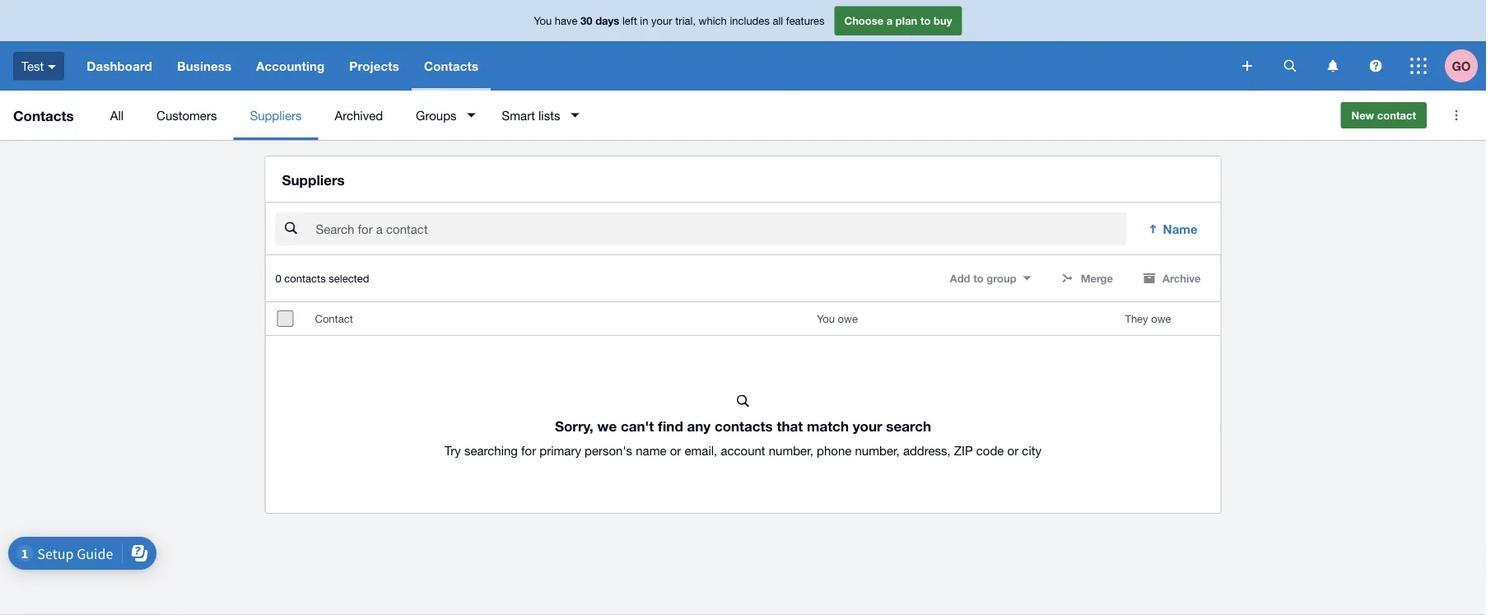 Task type: describe. For each thing, give the bounding box(es) containing it.
test
[[21, 59, 44, 73]]

all
[[110, 108, 124, 122]]

Search for a contact field
[[314, 214, 1127, 245]]

merge button
[[1052, 265, 1124, 292]]

you owe
[[817, 312, 858, 325]]

your inside banner
[[652, 14, 673, 27]]

which
[[699, 14, 727, 27]]

contacts button
[[412, 41, 491, 91]]

all
[[773, 14, 784, 27]]

go button
[[1446, 41, 1487, 91]]

can't
[[621, 418, 654, 434]]

30
[[581, 14, 593, 27]]

plan
[[896, 14, 918, 27]]

name
[[636, 443, 667, 458]]

2 number, from the left
[[856, 443, 900, 458]]

days
[[596, 14, 620, 27]]

search
[[887, 418, 932, 434]]

account
[[721, 443, 766, 458]]

zip
[[955, 443, 973, 458]]

they
[[1126, 312, 1149, 325]]

archived button
[[318, 91, 400, 140]]

choose a plan to buy
[[845, 14, 953, 27]]

group
[[987, 272, 1017, 285]]

name button
[[1137, 213, 1211, 246]]

svg image inside test popup button
[[48, 65, 56, 69]]

new contact
[[1352, 109, 1417, 122]]

go
[[1453, 58, 1472, 73]]

contacts inside contact list table element
[[715, 418, 773, 434]]

phone
[[817, 443, 852, 458]]

they owe
[[1126, 312, 1172, 325]]

sorry, we can't find any contacts that match your search
[[555, 418, 932, 434]]

business button
[[165, 41, 244, 91]]

try
[[445, 443, 461, 458]]

projects
[[350, 58, 399, 73]]

that
[[777, 418, 803, 434]]

primary
[[540, 443, 581, 458]]

your inside contact list table element
[[853, 418, 883, 434]]

for
[[522, 443, 536, 458]]

customers
[[157, 108, 217, 122]]

all button
[[94, 91, 140, 140]]

1 horizontal spatial svg image
[[1328, 60, 1339, 72]]

business
[[177, 58, 232, 73]]

2 or from the left
[[1008, 443, 1019, 458]]

owe for they owe
[[1152, 312, 1172, 325]]

contacts inside popup button
[[424, 58, 479, 73]]

suppliers button
[[233, 91, 318, 140]]

sorry,
[[555, 418, 594, 434]]

to inside popup button
[[974, 272, 984, 285]]

email,
[[685, 443, 718, 458]]

any
[[687, 418, 711, 434]]

contact
[[1378, 109, 1417, 122]]

contact list table element
[[266, 303, 1221, 513]]

contact
[[315, 312, 353, 325]]

searching
[[465, 443, 518, 458]]

customers button
[[140, 91, 233, 140]]

you for you have 30 days left in your trial, which includes all features
[[534, 14, 552, 27]]

smart
[[502, 108, 535, 122]]

groups
[[416, 108, 457, 122]]

0 contacts selected
[[276, 272, 369, 285]]

smart lists button
[[486, 91, 589, 140]]

person's
[[585, 443, 633, 458]]



Task type: vqa. For each thing, say whether or not it's contained in the screenshot.
Additional people
no



Task type: locate. For each thing, give the bounding box(es) containing it.
0 vertical spatial suppliers
[[250, 108, 302, 122]]

address,
[[904, 443, 951, 458]]

try searching for primary person's name or email, account number, phone number, address, zip code or city
[[445, 443, 1042, 458]]

your
[[652, 14, 673, 27], [853, 418, 883, 434]]

1 owe from the left
[[838, 312, 858, 325]]

0 vertical spatial your
[[652, 14, 673, 27]]

merge
[[1081, 272, 1114, 285]]

1 number, from the left
[[769, 443, 814, 458]]

1 horizontal spatial to
[[974, 272, 984, 285]]

find
[[658, 418, 684, 434]]

1 or from the left
[[670, 443, 682, 458]]

1 vertical spatial you
[[817, 312, 835, 325]]

0 horizontal spatial your
[[652, 14, 673, 27]]

contacts up groups button
[[424, 58, 479, 73]]

a
[[887, 14, 893, 27]]

0 horizontal spatial svg image
[[1243, 61, 1253, 71]]

1 vertical spatial contacts
[[715, 418, 773, 434]]

you for you owe
[[817, 312, 835, 325]]

new contact button
[[1342, 102, 1428, 129]]

banner
[[0, 0, 1487, 91]]

banner containing dashboard
[[0, 0, 1487, 91]]

you inside banner
[[534, 14, 552, 27]]

1 horizontal spatial svg image
[[1285, 60, 1297, 72]]

dashboard
[[87, 58, 152, 73]]

archive
[[1163, 272, 1201, 285]]

1 vertical spatial suppliers
[[282, 171, 345, 188]]

includes
[[730, 14, 770, 27]]

add to group
[[950, 272, 1017, 285]]

0 horizontal spatial svg image
[[48, 65, 56, 69]]

contacts down test popup button
[[13, 107, 74, 124]]

buy
[[934, 14, 953, 27]]

name
[[1164, 222, 1198, 237]]

0 horizontal spatial number,
[[769, 443, 814, 458]]

or right the name at the left bottom
[[670, 443, 682, 458]]

number, down search
[[856, 443, 900, 458]]

1 horizontal spatial number,
[[856, 443, 900, 458]]

owe
[[838, 312, 858, 325], [1152, 312, 1172, 325]]

your right match
[[853, 418, 883, 434]]

code
[[977, 443, 1005, 458]]

menu containing all
[[94, 91, 1328, 140]]

suppliers down suppliers button
[[282, 171, 345, 188]]

trial,
[[676, 14, 696, 27]]

have
[[555, 14, 578, 27]]

you
[[534, 14, 552, 27], [817, 312, 835, 325]]

features
[[787, 14, 825, 27]]

contacts
[[424, 58, 479, 73], [13, 107, 74, 124]]

archived
[[335, 108, 383, 122]]

you inside contact list table element
[[817, 312, 835, 325]]

suppliers inside button
[[250, 108, 302, 122]]

to right add
[[974, 272, 984, 285]]

1 horizontal spatial contacts
[[424, 58, 479, 73]]

smart lists
[[502, 108, 561, 122]]

accounting button
[[244, 41, 337, 91]]

0 horizontal spatial to
[[921, 14, 931, 27]]

add
[[950, 272, 971, 285]]

menu
[[94, 91, 1328, 140]]

0 horizontal spatial or
[[670, 443, 682, 458]]

left
[[623, 14, 637, 27]]

0 vertical spatial contacts
[[424, 58, 479, 73]]

match
[[807, 418, 849, 434]]

to
[[921, 14, 931, 27], [974, 272, 984, 285]]

svg image
[[1328, 60, 1339, 72], [1370, 60, 1383, 72], [1243, 61, 1253, 71]]

0 horizontal spatial contacts
[[284, 272, 326, 285]]

1 horizontal spatial your
[[853, 418, 883, 434]]

0 vertical spatial to
[[921, 14, 931, 27]]

suppliers
[[250, 108, 302, 122], [282, 171, 345, 188]]

1 vertical spatial contacts
[[13, 107, 74, 124]]

to left "buy"
[[921, 14, 931, 27]]

2 horizontal spatial svg image
[[1411, 58, 1428, 74]]

to inside banner
[[921, 14, 931, 27]]

1 vertical spatial your
[[853, 418, 883, 434]]

0 vertical spatial you
[[534, 14, 552, 27]]

or
[[670, 443, 682, 458], [1008, 443, 1019, 458]]

groups button
[[400, 91, 486, 140]]

suppliers down "accounting"
[[250, 108, 302, 122]]

your right 'in'
[[652, 14, 673, 27]]

choose
[[845, 14, 884, 27]]

new
[[1352, 109, 1375, 122]]

we
[[598, 418, 617, 434]]

contacts right 0
[[284, 272, 326, 285]]

dashboard link
[[74, 41, 165, 91]]

selected
[[329, 272, 369, 285]]

2 horizontal spatial svg image
[[1370, 60, 1383, 72]]

archive button
[[1134, 265, 1211, 292]]

number, down that at the right
[[769, 443, 814, 458]]

2 owe from the left
[[1152, 312, 1172, 325]]

0 vertical spatial contacts
[[284, 272, 326, 285]]

actions menu image
[[1441, 99, 1474, 132]]

0 horizontal spatial contacts
[[13, 107, 74, 124]]

you have 30 days left in your trial, which includes all features
[[534, 14, 825, 27]]

or left city
[[1008, 443, 1019, 458]]

lists
[[539, 108, 561, 122]]

number,
[[769, 443, 814, 458], [856, 443, 900, 458]]

svg image
[[1411, 58, 1428, 74], [1285, 60, 1297, 72], [48, 65, 56, 69]]

accounting
[[256, 58, 325, 73]]

navigation inside banner
[[74, 41, 1232, 91]]

projects button
[[337, 41, 412, 91]]

navigation containing dashboard
[[74, 41, 1232, 91]]

1 horizontal spatial you
[[817, 312, 835, 325]]

contacts
[[284, 272, 326, 285], [715, 418, 773, 434]]

owe for you owe
[[838, 312, 858, 325]]

0
[[276, 272, 282, 285]]

0 horizontal spatial owe
[[838, 312, 858, 325]]

navigation
[[74, 41, 1232, 91]]

add to group button
[[941, 265, 1042, 292]]

0 horizontal spatial you
[[534, 14, 552, 27]]

city
[[1023, 443, 1042, 458]]

1 vertical spatial to
[[974, 272, 984, 285]]

contacts up try searching for primary person's name or email, account number, phone number, address, zip code or city
[[715, 418, 773, 434]]

in
[[640, 14, 649, 27]]

1 horizontal spatial or
[[1008, 443, 1019, 458]]

test button
[[0, 41, 74, 91]]

1 horizontal spatial owe
[[1152, 312, 1172, 325]]

1 horizontal spatial contacts
[[715, 418, 773, 434]]



